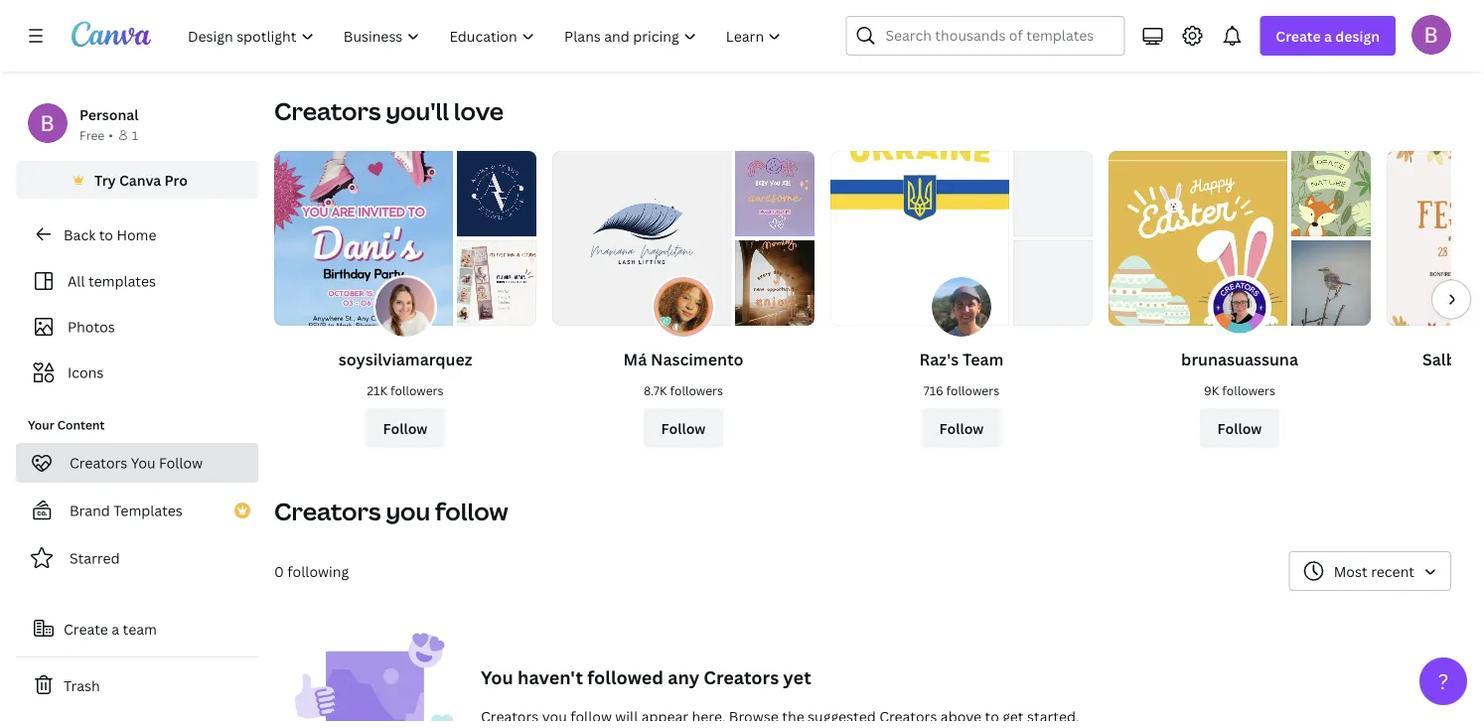 Task type: locate. For each thing, give the bounding box(es) containing it.
trash link
[[16, 666, 258, 705]]

try canva pro button
[[16, 161, 258, 199]]

má
[[623, 348, 647, 370]]

templates
[[113, 501, 183, 520]]

create inside button
[[64, 619, 108, 638]]

a
[[1324, 26, 1332, 45], [112, 619, 119, 638]]

0 horizontal spatial a
[[112, 619, 119, 638]]

8.7k followers
[[644, 382, 723, 398]]

create a team button
[[16, 609, 258, 649]]

None search field
[[846, 16, 1125, 56]]

salbine
[[1422, 348, 1480, 370]]

1
[[132, 127, 138, 143]]

0 vertical spatial a
[[1324, 26, 1332, 45]]

all templates
[[68, 272, 156, 291]]

follow button down '8.7k followers'
[[644, 408, 723, 448]]

1 vertical spatial a
[[112, 619, 119, 638]]

create left "design"
[[1276, 26, 1321, 45]]

templates
[[88, 272, 156, 291]]

photos link
[[28, 308, 246, 346]]

4 follow button from the left
[[1200, 408, 1279, 448]]

716 followers
[[924, 382, 999, 398]]

2 followers from the left
[[670, 382, 723, 398]]

haven't
[[518, 665, 583, 689]]

you left haven't on the bottom left
[[481, 665, 513, 689]]

brunasuassuna link
[[1181, 348, 1298, 370]]

you up templates
[[131, 453, 156, 472]]

followers down the brunasuassuna
[[1222, 382, 1275, 398]]

icons
[[68, 363, 104, 382]]

0 vertical spatial you
[[131, 453, 156, 472]]

starred
[[70, 549, 120, 568]]

create a team
[[64, 619, 157, 638]]

creators you follow link
[[16, 443, 258, 483]]

follow down "716 followers"
[[939, 419, 984, 437]]

followers
[[390, 382, 444, 398], [670, 382, 723, 398], [946, 382, 999, 398], [1222, 382, 1275, 398]]

1 horizontal spatial create
[[1276, 26, 1321, 45]]

create
[[1276, 26, 1321, 45], [64, 619, 108, 638]]

followers for raz's team
[[946, 382, 999, 398]]

1 horizontal spatial a
[[1324, 26, 1332, 45]]

try
[[94, 170, 116, 189]]

recent
[[1371, 562, 1415, 580]]

creators
[[274, 95, 381, 127], [70, 453, 127, 472], [274, 495, 381, 527], [704, 665, 779, 689]]

follow
[[383, 419, 428, 437], [661, 419, 706, 437], [939, 419, 984, 437], [1217, 419, 1262, 437], [159, 453, 203, 472]]

raz's team
[[919, 348, 1004, 370]]

icons link
[[28, 354, 246, 391]]

follow down the 21k followers
[[383, 419, 428, 437]]

1 follow button from the left
[[366, 408, 445, 448]]

0 vertical spatial create
[[1276, 26, 1321, 45]]

follow button for soysilviamarquez
[[366, 408, 445, 448]]

followed
[[587, 665, 664, 689]]

follow
[[435, 495, 508, 527]]

brunasuassuna
[[1181, 348, 1298, 370]]

follow button for brunasuassuna
[[1200, 408, 1279, 448]]

create inside dropdown button
[[1276, 26, 1321, 45]]

0 horizontal spatial create
[[64, 619, 108, 638]]

3 follow button from the left
[[922, 408, 1001, 448]]

creators you'll love
[[274, 95, 504, 127]]

716
[[924, 382, 943, 398]]

a inside dropdown button
[[1324, 26, 1332, 45]]

canva
[[119, 170, 161, 189]]

create a design button
[[1260, 16, 1396, 56]]

creators you follow
[[70, 453, 203, 472]]

follow button down "716 followers"
[[922, 408, 1001, 448]]

your
[[28, 417, 54, 433]]

create left the team
[[64, 619, 108, 638]]

má nascimento link
[[623, 348, 744, 370]]

you haven't followed any creators yet
[[481, 665, 811, 689]]

1 horizontal spatial you
[[481, 665, 513, 689]]

follow for brunasuassuna
[[1217, 419, 1262, 437]]

0 horizontal spatial you
[[131, 453, 156, 472]]

follow button
[[366, 408, 445, 448], [644, 408, 723, 448], [922, 408, 1001, 448], [1200, 408, 1279, 448]]

follow button down the 21k followers
[[366, 408, 445, 448]]

má nascimento
[[623, 348, 744, 370]]

back to home
[[64, 225, 156, 244]]

brand templates
[[70, 501, 183, 520]]

followers down soysilviamarquez link
[[390, 382, 444, 398]]

all templates link
[[28, 262, 246, 300]]

follow button down 9k followers
[[1200, 408, 1279, 448]]

4 followers from the left
[[1222, 382, 1275, 398]]

creators left you'll
[[274, 95, 381, 127]]

followers down team
[[946, 382, 999, 398]]

3 followers from the left
[[946, 382, 999, 398]]

starred link
[[16, 538, 258, 578]]

back to home link
[[16, 215, 258, 254]]

follow down '8.7k followers'
[[661, 419, 706, 437]]

create for create a design
[[1276, 26, 1321, 45]]

followers down nascimento
[[670, 382, 723, 398]]

2 follow button from the left
[[644, 408, 723, 448]]

follow down 9k followers
[[1217, 419, 1262, 437]]

raz's team link
[[919, 348, 1004, 370]]

try canva pro
[[94, 170, 188, 189]]

creators up following
[[274, 495, 381, 527]]

most recent
[[1334, 562, 1415, 580]]

you
[[131, 453, 156, 472], [481, 665, 513, 689]]

9k
[[1204, 382, 1219, 398]]

photos
[[68, 317, 115, 336]]

follow up templates
[[159, 453, 203, 472]]

free
[[79, 127, 105, 143]]

8.7k
[[644, 382, 667, 398]]

a for team
[[112, 619, 119, 638]]

a left the team
[[112, 619, 119, 638]]

creators for creators you'll love
[[274, 95, 381, 127]]

to
[[99, 225, 113, 244]]

followers for brunasuassuna
[[1222, 382, 1275, 398]]

back
[[64, 225, 96, 244]]

design
[[1335, 26, 1380, 45]]

•
[[109, 127, 113, 143]]

creators down content
[[70, 453, 127, 472]]

a left "design"
[[1324, 26, 1332, 45]]

1 vertical spatial create
[[64, 619, 108, 638]]

a inside button
[[112, 619, 119, 638]]

1 followers from the left
[[390, 382, 444, 398]]



Task type: vqa. For each thing, say whether or not it's contained in the screenshot.
Following
yes



Task type: describe. For each thing, give the bounding box(es) containing it.
content
[[57, 417, 105, 433]]

soysilviamarquez
[[338, 348, 472, 370]]

followers for soysilviamarquez
[[390, 382, 444, 398]]

bob builder image
[[1412, 15, 1451, 54]]

brand
[[70, 501, 110, 520]]

0 following
[[274, 562, 349, 580]]

create for create a team
[[64, 619, 108, 638]]

salbine link
[[1422, 348, 1483, 370]]

your content
[[28, 417, 105, 433]]

yet
[[783, 665, 811, 689]]

you
[[386, 495, 430, 527]]

soysilviamarquez link
[[338, 348, 472, 370]]

followers for má nascimento
[[670, 382, 723, 398]]

love
[[454, 95, 504, 127]]

brand templates link
[[16, 491, 258, 530]]

salbine 
[[1422, 348, 1483, 370]]

create a design
[[1276, 26, 1380, 45]]

follow for soysilviamarquez
[[383, 419, 428, 437]]

team
[[962, 348, 1004, 370]]

personal
[[79, 105, 138, 124]]

home
[[117, 225, 156, 244]]

21k followers
[[367, 382, 444, 398]]

creators you follow
[[274, 495, 508, 527]]

you inside creators you follow link
[[131, 453, 156, 472]]

all
[[68, 272, 85, 291]]

?
[[1438, 667, 1449, 695]]

creators for creators you follow
[[70, 453, 127, 472]]

follow button for raz's team
[[922, 408, 1001, 448]]

follow for má nascimento
[[661, 419, 706, 437]]

following
[[287, 562, 349, 580]]

creators left yet
[[704, 665, 779, 689]]

follow button for má nascimento
[[644, 408, 723, 448]]

9k followers
[[1204, 382, 1275, 398]]

free •
[[79, 127, 113, 143]]

nascimento
[[651, 348, 744, 370]]

most
[[1334, 562, 1368, 580]]

you'll
[[386, 95, 449, 127]]

any
[[668, 665, 699, 689]]

21k
[[367, 382, 387, 398]]

trash
[[64, 676, 100, 695]]

raz's
[[919, 348, 959, 370]]

a for design
[[1324, 26, 1332, 45]]

top level navigation element
[[175, 16, 798, 56]]

Most recent button
[[1289, 551, 1451, 591]]

1 vertical spatial you
[[481, 665, 513, 689]]

0
[[274, 562, 284, 580]]

team
[[123, 619, 157, 638]]

follow for raz's team
[[939, 419, 984, 437]]

pro
[[164, 170, 188, 189]]

? button
[[1420, 658, 1467, 705]]

creators for creators you follow
[[274, 495, 381, 527]]

Search search field
[[886, 17, 1112, 55]]



